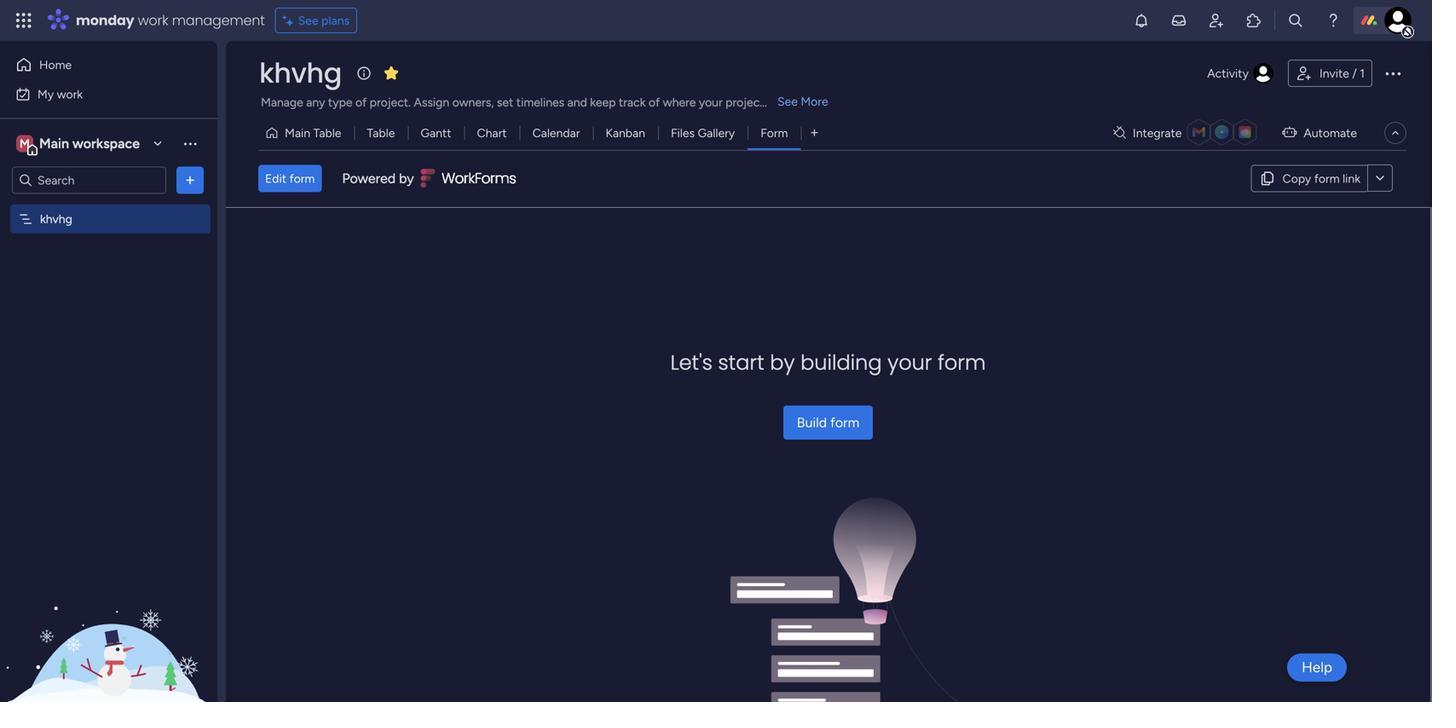 Task type: vqa. For each thing, say whether or not it's contained in the screenshot.
owner field
no



Task type: locate. For each thing, give the bounding box(es) containing it.
1 table from the left
[[313, 126, 342, 140]]

invite
[[1320, 66, 1350, 81]]

gary orlando image
[[1385, 7, 1412, 34]]

0 vertical spatial see
[[298, 13, 319, 28]]

build form button
[[784, 406, 874, 440]]

by right "powered"
[[399, 170, 414, 187]]

0 horizontal spatial see
[[298, 13, 319, 28]]

khvhg up any
[[259, 54, 342, 92]]

1 horizontal spatial work
[[138, 11, 168, 30]]

see plans button
[[275, 8, 357, 33]]

by right start
[[770, 349, 795, 377]]

0 horizontal spatial table
[[313, 126, 342, 140]]

form for edit form
[[290, 171, 315, 186]]

0 horizontal spatial work
[[57, 87, 83, 101]]

inbox image
[[1171, 12, 1188, 29]]

0 horizontal spatial main
[[39, 136, 69, 152]]

form
[[1315, 171, 1340, 186], [290, 171, 315, 186], [938, 349, 986, 377], [831, 415, 860, 431]]

1 horizontal spatial table
[[367, 126, 395, 140]]

work for my
[[57, 87, 83, 101]]

main down manage
[[285, 126, 310, 140]]

build form
[[797, 415, 860, 431]]

of right track
[[649, 95, 660, 110]]

0 horizontal spatial of
[[356, 95, 367, 110]]

help button
[[1288, 654, 1348, 682]]

build
[[797, 415, 827, 431]]

0 vertical spatial your
[[699, 95, 723, 110]]

work inside button
[[57, 87, 83, 101]]

see
[[298, 13, 319, 28], [778, 94, 798, 109]]

by
[[399, 170, 414, 187], [770, 349, 795, 377]]

calendar button
[[520, 119, 593, 147]]

gantt
[[421, 126, 452, 140]]

my
[[38, 87, 54, 101]]

of right type
[[356, 95, 367, 110]]

work right my
[[57, 87, 83, 101]]

copy form link
[[1283, 171, 1361, 186]]

see for see more
[[778, 94, 798, 109]]

1 vertical spatial see
[[778, 94, 798, 109]]

1 vertical spatial your
[[888, 349, 933, 377]]

calendar
[[533, 126, 580, 140]]

1 vertical spatial work
[[57, 87, 83, 101]]

main workspace
[[39, 136, 140, 152]]

table inside button
[[367, 126, 395, 140]]

type
[[328, 95, 353, 110]]

your
[[699, 95, 723, 110], [888, 349, 933, 377]]

dapulse integrations image
[[1114, 127, 1127, 139]]

files gallery
[[671, 126, 735, 140]]

where
[[663, 95, 696, 110]]

options image
[[1383, 63, 1404, 84]]

table inside button
[[313, 126, 342, 140]]

option
[[0, 204, 217, 207]]

lottie animation image
[[0, 531, 217, 703]]

Search in workspace field
[[36, 171, 142, 190]]

management
[[172, 11, 265, 30]]

main right workspace 'icon'
[[39, 136, 69, 152]]

0 vertical spatial work
[[138, 11, 168, 30]]

stands.
[[768, 95, 805, 110]]

khvhg
[[259, 54, 342, 92], [40, 212, 72, 226]]

manage any type of project. assign owners, set timelines and keep track of where your project stands.
[[261, 95, 805, 110]]

table down project.
[[367, 126, 395, 140]]

see left more
[[778, 94, 798, 109]]

1 horizontal spatial of
[[649, 95, 660, 110]]

1 horizontal spatial your
[[888, 349, 933, 377]]

main inside the 'workspace selection' element
[[39, 136, 69, 152]]

project
[[726, 95, 765, 110]]

0 horizontal spatial your
[[699, 95, 723, 110]]

of
[[356, 95, 367, 110], [649, 95, 660, 110]]

edit
[[265, 171, 287, 186]]

main table button
[[258, 119, 354, 147]]

1 horizontal spatial by
[[770, 349, 795, 377]]

form for copy form link
[[1315, 171, 1340, 186]]

show board description image
[[354, 65, 374, 82]]

main inside button
[[285, 126, 310, 140]]

select product image
[[15, 12, 32, 29]]

0 horizontal spatial khvhg
[[40, 212, 72, 226]]

home button
[[10, 51, 183, 78]]

activity
[[1208, 66, 1249, 81]]

keep
[[590, 95, 616, 110]]

timelines
[[517, 95, 565, 110]]

your up gallery at the top of the page
[[699, 95, 723, 110]]

form button
[[748, 119, 801, 147]]

track
[[619, 95, 646, 110]]

table
[[313, 126, 342, 140], [367, 126, 395, 140]]

main
[[285, 126, 310, 140], [39, 136, 69, 152]]

files gallery button
[[658, 119, 748, 147]]

1 horizontal spatial khvhg
[[259, 54, 342, 92]]

khvhg inside khvhg list box
[[40, 212, 72, 226]]

lottie animation element
[[0, 531, 217, 703]]

and
[[568, 95, 587, 110]]

main for main table
[[285, 126, 310, 140]]

/
[[1353, 66, 1358, 81]]

see inside button
[[298, 13, 319, 28]]

see inside "link"
[[778, 94, 798, 109]]

help image
[[1325, 12, 1343, 29]]

set
[[497, 95, 514, 110]]

my work
[[38, 87, 83, 101]]

khvhg down search in workspace "field"
[[40, 212, 72, 226]]

1 vertical spatial khvhg
[[40, 212, 72, 226]]

your right building
[[888, 349, 933, 377]]

see left plans
[[298, 13, 319, 28]]

1 horizontal spatial main
[[285, 126, 310, 140]]

0 vertical spatial by
[[399, 170, 414, 187]]

1 horizontal spatial see
[[778, 94, 798, 109]]

table down any
[[313, 126, 342, 140]]

options image
[[182, 172, 199, 189]]

form inside button
[[290, 171, 315, 186]]

work for monday
[[138, 11, 168, 30]]

main table
[[285, 126, 342, 140]]

work right "monday"
[[138, 11, 168, 30]]

help
[[1303, 659, 1333, 677]]

form
[[761, 126, 789, 140]]

2 table from the left
[[367, 126, 395, 140]]

work
[[138, 11, 168, 30], [57, 87, 83, 101]]



Task type: describe. For each thing, give the bounding box(es) containing it.
workspace image
[[16, 134, 33, 153]]

collapse board header image
[[1389, 126, 1403, 140]]

1 of from the left
[[356, 95, 367, 110]]

owners,
[[453, 95, 494, 110]]

m
[[20, 136, 30, 151]]

workforms logo image
[[421, 165, 517, 192]]

kanban
[[606, 126, 646, 140]]

edit form button
[[258, 165, 322, 192]]

main for main workspace
[[39, 136, 69, 152]]

project.
[[370, 95, 411, 110]]

chart
[[477, 126, 507, 140]]

notifications image
[[1134, 12, 1151, 29]]

copy
[[1283, 171, 1312, 186]]

let's start by building your form
[[671, 349, 986, 377]]

0 vertical spatial khvhg
[[259, 54, 342, 92]]

let's
[[671, 349, 713, 377]]

monday work management
[[76, 11, 265, 30]]

my work button
[[10, 81, 183, 108]]

edit form
[[265, 171, 315, 186]]

kanban button
[[593, 119, 658, 147]]

plans
[[322, 13, 350, 28]]

copy form link button
[[1252, 165, 1368, 192]]

see plans
[[298, 13, 350, 28]]

powered by
[[342, 170, 414, 187]]

gantt button
[[408, 119, 464, 147]]

workspace selection element
[[16, 133, 142, 156]]

apps image
[[1246, 12, 1263, 29]]

files
[[671, 126, 695, 140]]

invite / 1 button
[[1289, 60, 1373, 87]]

invite / 1
[[1320, 66, 1366, 81]]

link
[[1343, 171, 1361, 186]]

integrate
[[1133, 126, 1182, 140]]

2 of from the left
[[649, 95, 660, 110]]

monday
[[76, 11, 134, 30]]

table button
[[354, 119, 408, 147]]

manage
[[261, 95, 303, 110]]

building
[[801, 349, 882, 377]]

remove from favorites image
[[383, 64, 400, 81]]

add view image
[[811, 127, 818, 139]]

activity button
[[1201, 60, 1282, 87]]

see more link
[[776, 93, 830, 110]]

automate
[[1304, 126, 1358, 140]]

more
[[801, 94, 829, 109]]

0 horizontal spatial by
[[399, 170, 414, 187]]

powered
[[342, 170, 396, 187]]

chart button
[[464, 119, 520, 147]]

invite members image
[[1209, 12, 1226, 29]]

start
[[719, 349, 765, 377]]

khvhg list box
[[0, 201, 217, 464]]

gallery
[[698, 126, 735, 140]]

assign
[[414, 95, 450, 110]]

workspace
[[72, 136, 140, 152]]

workspace options image
[[182, 135, 199, 152]]

home
[[39, 58, 72, 72]]

1
[[1361, 66, 1366, 81]]

1 vertical spatial by
[[770, 349, 795, 377]]

search everything image
[[1288, 12, 1305, 29]]

autopilot image
[[1283, 121, 1298, 143]]

any
[[306, 95, 325, 110]]

see for see plans
[[298, 13, 319, 28]]

see more
[[778, 94, 829, 109]]

form for build form
[[831, 415, 860, 431]]

khvhg field
[[255, 54, 346, 92]]



